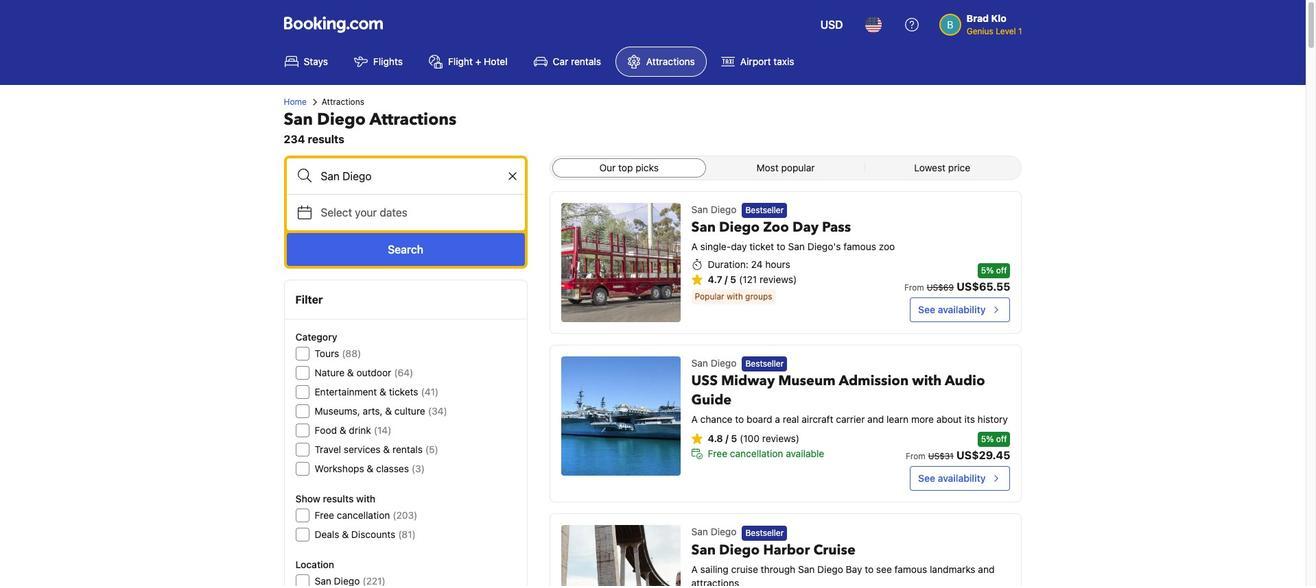 Task type: describe. For each thing, give the bounding box(es) containing it.
to inside san diego harbor cruise a sailing cruise through san diego bay to see famous landmarks and attractions
[[865, 564, 874, 576]]

us$29.45
[[957, 450, 1011, 462]]

0 horizontal spatial attractions
[[322, 97, 365, 107]]

+
[[476, 56, 481, 67]]

5% off from us$31 us$29.45
[[906, 435, 1011, 462]]

attractions link
[[616, 47, 707, 77]]

tours (88)
[[315, 348, 361, 360]]

& down the (14)
[[383, 444, 390, 456]]

san diego zoo day pass a single-day ticket to san diego's famous zoo
[[692, 219, 895, 253]]

most popular
[[757, 162, 815, 174]]

5% for san diego zoo day pass
[[982, 266, 994, 276]]

& for classes
[[367, 463, 374, 475]]

audio
[[945, 372, 986, 391]]

bay
[[846, 564, 863, 576]]

5 for 4.7 / 5
[[731, 274, 737, 286]]

uss midway museum admission with audio guide image
[[561, 357, 681, 476]]

flights link
[[343, 47, 415, 77]]

flight + hotel
[[448, 56, 508, 67]]

reviews) for 4.7 / 5 (121 reviews)
[[760, 274, 797, 286]]

travel services & rentals (5)
[[315, 444, 439, 456]]

booking.com image
[[284, 16, 383, 33]]

(34)
[[428, 406, 447, 417]]

bestseller for harbor
[[746, 528, 784, 539]]

diego inside san diego attractions 234 results
[[317, 108, 366, 131]]

uss midway museum admission with audio guide a chance to board a real aircraft carrier and learn more about its history
[[692, 372, 1008, 426]]

culture
[[395, 406, 425, 417]]

board
[[747, 414, 773, 426]]

san diego harbor cruise image
[[561, 526, 681, 587]]

1 horizontal spatial rentals
[[571, 56, 601, 67]]

klo
[[992, 12, 1007, 24]]

(14)
[[374, 425, 392, 437]]

museums, arts, & culture (34)
[[315, 406, 447, 417]]

from for with
[[906, 452, 926, 462]]

car rentals link
[[522, 47, 613, 77]]

filter
[[296, 294, 323, 306]]

usd
[[821, 19, 843, 31]]

and for admission
[[868, 414, 884, 426]]

select
[[321, 207, 352, 219]]

more
[[912, 414, 934, 426]]

free for free cancellation available
[[708, 448, 728, 460]]

duration: 24 hours
[[708, 259, 791, 271]]

our
[[600, 162, 616, 174]]

search button
[[287, 233, 525, 266]]

search
[[388, 244, 424, 256]]

museum
[[779, 372, 836, 391]]

4.8 / 5 (100 reviews)
[[708, 433, 800, 445]]

home
[[284, 97, 307, 107]]

san diego for uss midway museum admission with audio guide
[[692, 358, 737, 369]]

popular
[[782, 162, 815, 174]]

see availability for uss midway museum admission with audio guide
[[919, 473, 986, 485]]

cruise
[[732, 564, 758, 576]]

about
[[937, 414, 962, 426]]

24
[[751, 259, 763, 271]]

harbor
[[763, 541, 810, 560]]

san inside san diego attractions 234 results
[[284, 108, 313, 131]]

level
[[996, 26, 1016, 36]]

4.7 / 5 (121 reviews)
[[708, 274, 797, 286]]

diego up sailing
[[711, 527, 737, 538]]

a inside san diego harbor cruise a sailing cruise through san diego bay to see famous landmarks and attractions
[[692, 564, 698, 576]]

deals
[[315, 529, 339, 541]]

workshops
[[315, 463, 364, 475]]

aircraft
[[802, 414, 834, 426]]

free cancellation (203)
[[315, 510, 418, 522]]

hotel
[[484, 56, 508, 67]]

5 for 4.8 / 5
[[731, 433, 737, 445]]

(64)
[[394, 367, 413, 379]]

show results with
[[296, 494, 376, 505]]

discounts
[[351, 529, 396, 541]]

car rentals
[[553, 56, 601, 67]]

show
[[296, 494, 320, 505]]

price
[[949, 162, 971, 174]]

airport taxis link
[[710, 47, 806, 77]]

availability for uss midway museum admission with audio guide
[[938, 473, 986, 485]]

234
[[284, 133, 305, 146]]

genius
[[967, 26, 994, 36]]

& right the arts,
[[385, 406, 392, 417]]

brad
[[967, 12, 989, 24]]

(203)
[[393, 510, 418, 522]]

san diego zoo day pass image
[[561, 203, 681, 323]]

sailing
[[701, 564, 729, 576]]

cancellation for available
[[730, 448, 784, 460]]

diego down cruise in the right of the page
[[818, 564, 844, 576]]

4.8
[[708, 433, 723, 445]]

services
[[344, 444, 381, 456]]

location
[[296, 559, 334, 571]]

classes
[[376, 463, 409, 475]]

5% off from us$69 us$65.55
[[905, 266, 1011, 293]]

your
[[355, 207, 377, 219]]

& for outdoor
[[347, 367, 354, 379]]

day
[[793, 219, 819, 237]]

lowest
[[915, 162, 946, 174]]

1 horizontal spatial with
[[727, 292, 743, 302]]

top
[[619, 162, 633, 174]]

diego up uss
[[711, 358, 737, 369]]

Where are you going? search field
[[287, 159, 525, 194]]

stays link
[[273, 47, 340, 77]]

cancellation for (203)
[[337, 510, 390, 522]]

to for diego
[[777, 241, 786, 253]]

5% for uss midway museum admission with audio guide
[[982, 435, 994, 445]]

to for midway
[[735, 414, 744, 426]]

single-
[[701, 241, 731, 253]]

attractions inside san diego attractions 234 results
[[370, 108, 457, 131]]

arts,
[[363, 406, 383, 417]]



Task type: vqa. For each thing, say whether or not it's contained in the screenshot.


Task type: locate. For each thing, give the bounding box(es) containing it.
3 san diego from the top
[[692, 527, 737, 538]]

its
[[965, 414, 975, 426]]

famous inside san diego zoo day pass a single-day ticket to san diego's famous zoo
[[844, 241, 877, 253]]

hours
[[766, 259, 791, 271]]

1 horizontal spatial attractions
[[370, 108, 457, 131]]

a inside uss midway museum admission with audio guide a chance to board a real aircraft carrier and learn more about its history
[[692, 414, 698, 426]]

(88)
[[342, 348, 361, 360]]

1 san diego from the top
[[692, 204, 737, 216]]

/ for 4.7
[[725, 274, 728, 286]]

famous left "zoo"
[[844, 241, 877, 253]]

san diego for san diego zoo day pass
[[692, 204, 737, 216]]

1 horizontal spatial and
[[978, 564, 995, 576]]

0 vertical spatial availability
[[938, 304, 986, 316]]

and for cruise
[[978, 564, 995, 576]]

0 horizontal spatial rentals
[[393, 444, 423, 456]]

see availability down us$31
[[919, 473, 986, 485]]

san diego for san diego harbor cruise
[[692, 527, 737, 538]]

1 bestseller from the top
[[746, 205, 784, 216]]

flight + hotel link
[[417, 47, 519, 77]]

and inside uss midway museum admission with audio guide a chance to board a real aircraft carrier and learn more about its history
[[868, 414, 884, 426]]

1 vertical spatial attractions
[[322, 97, 365, 107]]

1 horizontal spatial free
[[708, 448, 728, 460]]

0 vertical spatial attractions
[[647, 56, 695, 67]]

results right 234 in the top of the page
[[308, 133, 345, 146]]

1 vertical spatial free
[[315, 510, 334, 522]]

san diego
[[692, 204, 737, 216], [692, 358, 737, 369], [692, 527, 737, 538]]

5% inside 5% off from us$69 us$65.55
[[982, 266, 994, 276]]

stays
[[304, 56, 328, 67]]

(81)
[[398, 529, 416, 541]]

0 vertical spatial and
[[868, 414, 884, 426]]

see for with
[[919, 473, 936, 485]]

off for san diego zoo day pass
[[997, 266, 1007, 276]]

1 see availability from the top
[[919, 304, 986, 316]]

from inside 5% off from us$69 us$65.55
[[905, 283, 924, 293]]

1 vertical spatial /
[[726, 433, 729, 445]]

bestseller up "harbor"
[[746, 528, 784, 539]]

1 vertical spatial 5
[[731, 433, 737, 445]]

availability for san diego zoo day pass
[[938, 304, 986, 316]]

2 vertical spatial to
[[865, 564, 874, 576]]

3 a from the top
[[692, 564, 698, 576]]

cancellation
[[730, 448, 784, 460], [337, 510, 390, 522]]

off
[[997, 266, 1007, 276], [997, 435, 1007, 445]]

famous inside san diego harbor cruise a sailing cruise through san diego bay to see famous landmarks and attractions
[[895, 564, 928, 576]]

see availability
[[919, 304, 986, 316], [919, 473, 986, 485]]

food
[[315, 425, 337, 437]]

nature
[[315, 367, 345, 379]]

free down "4.8"
[[708, 448, 728, 460]]

1 horizontal spatial famous
[[895, 564, 928, 576]]

/ for 4.8
[[726, 433, 729, 445]]

a inside san diego zoo day pass a single-day ticket to san diego's famous zoo
[[692, 241, 698, 253]]

2 vertical spatial a
[[692, 564, 698, 576]]

1 5% from the top
[[982, 266, 994, 276]]

free cancellation available
[[708, 448, 825, 460]]

& down the travel services & rentals (5)
[[367, 463, 374, 475]]

with
[[727, 292, 743, 302], [913, 372, 942, 391], [356, 494, 376, 505]]

bestseller up midway
[[746, 359, 784, 370]]

2 vertical spatial with
[[356, 494, 376, 505]]

2 horizontal spatial attractions
[[647, 56, 695, 67]]

2 vertical spatial attractions
[[370, 108, 457, 131]]

outdoor
[[357, 367, 392, 379]]

a
[[775, 414, 781, 426]]

0 vertical spatial see
[[919, 304, 936, 316]]

flight
[[448, 56, 473, 67]]

1 vertical spatial reviews)
[[763, 433, 800, 445]]

2 see availability from the top
[[919, 473, 986, 485]]

& for drink
[[340, 425, 346, 437]]

popular with groups
[[695, 292, 773, 302]]

entertainment & tickets (41)
[[315, 386, 439, 398]]

chance
[[701, 414, 733, 426]]

famous right see
[[895, 564, 928, 576]]

with left audio
[[913, 372, 942, 391]]

rentals up (3)
[[393, 444, 423, 456]]

off down the history
[[997, 435, 1007, 445]]

airport taxis
[[741, 56, 795, 67]]

rentals right car
[[571, 56, 601, 67]]

& down "(88)"
[[347, 367, 354, 379]]

us$69
[[927, 283, 954, 293]]

5% up us$29.45
[[982, 435, 994, 445]]

san
[[284, 108, 313, 131], [692, 204, 708, 216], [692, 219, 716, 237], [788, 241, 805, 253], [692, 358, 708, 369], [692, 527, 708, 538], [692, 541, 716, 560], [798, 564, 815, 576]]

1 vertical spatial from
[[906, 452, 926, 462]]

diego up the "single-"
[[711, 204, 737, 216]]

availability down us$31
[[938, 473, 986, 485]]

see
[[877, 564, 892, 576]]

1 vertical spatial rentals
[[393, 444, 423, 456]]

san diego up uss
[[692, 358, 737, 369]]

0 vertical spatial with
[[727, 292, 743, 302]]

tours
[[315, 348, 339, 360]]

2 horizontal spatial with
[[913, 372, 942, 391]]

2 see from the top
[[919, 473, 936, 485]]

cancellation up deals & discounts (81)
[[337, 510, 390, 522]]

see availability down us$69
[[919, 304, 986, 316]]

san diego up the "single-"
[[692, 204, 737, 216]]

(5)
[[426, 444, 439, 456]]

bestseller for museum
[[746, 359, 784, 370]]

free up deals
[[315, 510, 334, 522]]

1 vertical spatial 5%
[[982, 435, 994, 445]]

1 vertical spatial off
[[997, 435, 1007, 445]]

0 horizontal spatial cancellation
[[337, 510, 390, 522]]

history
[[978, 414, 1008, 426]]

1 see from the top
[[919, 304, 936, 316]]

cancellation down 4.8 / 5 (100 reviews)
[[730, 448, 784, 460]]

with up free cancellation (203)
[[356, 494, 376, 505]]

bestseller up zoo on the top of the page
[[746, 205, 784, 216]]

diego up "day"
[[719, 219, 760, 237]]

free for free cancellation (203)
[[315, 510, 334, 522]]

/ right 4.7
[[725, 274, 728, 286]]

reviews) for 4.8 / 5 (100 reviews)
[[763, 433, 800, 445]]

0 vertical spatial famous
[[844, 241, 877, 253]]

& for discounts
[[342, 529, 349, 541]]

workshops & classes (3)
[[315, 463, 425, 475]]

1 vertical spatial famous
[[895, 564, 928, 576]]

0 vertical spatial san diego
[[692, 204, 737, 216]]

nature & outdoor (64)
[[315, 367, 413, 379]]

0 vertical spatial from
[[905, 283, 924, 293]]

and inside san diego harbor cruise a sailing cruise through san diego bay to see famous landmarks and attractions
[[978, 564, 995, 576]]

with inside uss midway museum admission with audio guide a chance to board a real aircraft carrier and learn more about its history
[[913, 372, 942, 391]]

home link
[[284, 96, 307, 108]]

diego right home "link"
[[317, 108, 366, 131]]

(121
[[739, 274, 757, 286]]

to left see
[[865, 564, 874, 576]]

off inside 5% off from us$69 us$65.55
[[997, 266, 1007, 276]]

pass
[[822, 219, 851, 237]]

results down workshops
[[323, 494, 354, 505]]

0 vertical spatial reviews)
[[760, 274, 797, 286]]

/ right "4.8"
[[726, 433, 729, 445]]

real
[[783, 414, 799, 426]]

2 bestseller from the top
[[746, 359, 784, 370]]

to
[[777, 241, 786, 253], [735, 414, 744, 426], [865, 564, 874, 576]]

to left board
[[735, 414, 744, 426]]

2 san diego from the top
[[692, 358, 737, 369]]

famous
[[844, 241, 877, 253], [895, 564, 928, 576]]

2 off from the top
[[997, 435, 1007, 445]]

landmarks
[[930, 564, 976, 576]]

reviews) down a
[[763, 433, 800, 445]]

available
[[786, 448, 825, 460]]

taxis
[[774, 56, 795, 67]]

cruise
[[814, 541, 856, 560]]

results
[[308, 133, 345, 146], [323, 494, 354, 505]]

category
[[296, 332, 337, 343]]

0 vertical spatial bestseller
[[746, 205, 784, 216]]

from left us$31
[[906, 452, 926, 462]]

1 vertical spatial to
[[735, 414, 744, 426]]

0 horizontal spatial to
[[735, 414, 744, 426]]

museums,
[[315, 406, 360, 417]]

a left the "single-"
[[692, 241, 698, 253]]

carrier
[[836, 414, 865, 426]]

entertainment
[[315, 386, 377, 398]]

deals & discounts (81)
[[315, 529, 416, 541]]

guide
[[692, 392, 732, 410]]

0 vertical spatial see availability
[[919, 304, 986, 316]]

2 horizontal spatial to
[[865, 564, 874, 576]]

reviews) down hours
[[760, 274, 797, 286]]

0 vertical spatial 5
[[731, 274, 737, 286]]

1 vertical spatial and
[[978, 564, 995, 576]]

a left sailing
[[692, 564, 698, 576]]

0 vertical spatial to
[[777, 241, 786, 253]]

off for uss midway museum admission with audio guide
[[997, 435, 1007, 445]]

0 vertical spatial off
[[997, 266, 1007, 276]]

with down (121
[[727, 292, 743, 302]]

1 vertical spatial see
[[919, 473, 936, 485]]

diego up cruise
[[719, 541, 760, 560]]

2 availability from the top
[[938, 473, 986, 485]]

& for tickets
[[380, 386, 386, 398]]

1 availability from the top
[[938, 304, 986, 316]]

learn
[[887, 414, 909, 426]]

from inside 5% off from us$31 us$29.45
[[906, 452, 926, 462]]

duration:
[[708, 259, 749, 271]]

5
[[731, 274, 737, 286], [731, 433, 737, 445]]

0 horizontal spatial free
[[315, 510, 334, 522]]

see for pass
[[919, 304, 936, 316]]

attractions
[[692, 578, 739, 587]]

see availability for san diego zoo day pass
[[919, 304, 986, 316]]

3 bestseller from the top
[[746, 528, 784, 539]]

1
[[1019, 26, 1023, 36]]

5% inside 5% off from us$31 us$29.45
[[982, 435, 994, 445]]

1 vertical spatial cancellation
[[337, 510, 390, 522]]

4.7
[[708, 274, 723, 286]]

0 vertical spatial results
[[308, 133, 345, 146]]

free
[[708, 448, 728, 460], [315, 510, 334, 522]]

a
[[692, 241, 698, 253], [692, 414, 698, 426], [692, 564, 698, 576]]

to inside san diego zoo day pass a single-day ticket to san diego's famous zoo
[[777, 241, 786, 253]]

1 vertical spatial results
[[323, 494, 354, 505]]

0 vertical spatial a
[[692, 241, 698, 253]]

to inside uss midway museum admission with audio guide a chance to board a real aircraft carrier and learn more about its history
[[735, 414, 744, 426]]

bestseller
[[746, 205, 784, 216], [746, 359, 784, 370], [746, 528, 784, 539]]

admission
[[839, 372, 909, 391]]

1 vertical spatial availability
[[938, 473, 986, 485]]

diego's
[[808, 241, 841, 253]]

a left chance
[[692, 414, 698, 426]]

0 vertical spatial cancellation
[[730, 448, 784, 460]]

1 horizontal spatial cancellation
[[730, 448, 784, 460]]

&
[[347, 367, 354, 379], [380, 386, 386, 398], [385, 406, 392, 417], [340, 425, 346, 437], [383, 444, 390, 456], [367, 463, 374, 475], [342, 529, 349, 541]]

(3)
[[412, 463, 425, 475]]

2 vertical spatial san diego
[[692, 527, 737, 538]]

tickets
[[389, 386, 418, 398]]

5 left (100
[[731, 433, 737, 445]]

see down us$31
[[919, 473, 936, 485]]

(100
[[740, 433, 760, 445]]

reviews)
[[760, 274, 797, 286], [763, 433, 800, 445]]

& left drink
[[340, 425, 346, 437]]

5 left (121
[[731, 274, 737, 286]]

flights
[[373, 56, 403, 67]]

attractions inside the attractions link
[[647, 56, 695, 67]]

0 vertical spatial /
[[725, 274, 728, 286]]

2 a from the top
[[692, 414, 698, 426]]

from for pass
[[905, 283, 924, 293]]

dates
[[380, 207, 408, 219]]

attractions
[[647, 56, 695, 67], [322, 97, 365, 107], [370, 108, 457, 131]]

your account menu brad klo genius level 1 element
[[940, 6, 1028, 38]]

through
[[761, 564, 796, 576]]

0 horizontal spatial famous
[[844, 241, 877, 253]]

0 vertical spatial free
[[708, 448, 728, 460]]

brad klo genius level 1
[[967, 12, 1023, 36]]

see
[[919, 304, 936, 316], [919, 473, 936, 485]]

san diego up sailing
[[692, 527, 737, 538]]

availability down us$69
[[938, 304, 986, 316]]

1 vertical spatial san diego
[[692, 358, 737, 369]]

off inside 5% off from us$31 us$29.45
[[997, 435, 1007, 445]]

1 vertical spatial see availability
[[919, 473, 986, 485]]

2 5% from the top
[[982, 435, 994, 445]]

& up museums, arts, & culture (34)
[[380, 386, 386, 398]]

to up hours
[[777, 241, 786, 253]]

and right landmarks
[[978, 564, 995, 576]]

1 vertical spatial a
[[692, 414, 698, 426]]

1 a from the top
[[692, 241, 698, 253]]

results inside san diego attractions 234 results
[[308, 133, 345, 146]]

us$65.55
[[957, 281, 1011, 293]]

1 off from the top
[[997, 266, 1007, 276]]

and left learn
[[868, 414, 884, 426]]

bestseller for zoo
[[746, 205, 784, 216]]

5% up us$65.55
[[982, 266, 994, 276]]

san diego harbor cruise a sailing cruise through san diego bay to see famous landmarks and attractions
[[692, 541, 995, 587]]

from left us$69
[[905, 283, 924, 293]]

groups
[[746, 292, 773, 302]]

0 vertical spatial 5%
[[982, 266, 994, 276]]

0 vertical spatial rentals
[[571, 56, 601, 67]]

ticket
[[750, 241, 774, 253]]

2 vertical spatial bestseller
[[746, 528, 784, 539]]

zoo
[[763, 219, 789, 237]]

off up us$65.55
[[997, 266, 1007, 276]]

1 vertical spatial with
[[913, 372, 942, 391]]

(41)
[[421, 386, 439, 398]]

picks
[[636, 162, 659, 174]]

& right deals
[[342, 529, 349, 541]]

diego inside san diego zoo day pass a single-day ticket to san diego's famous zoo
[[719, 219, 760, 237]]

0 horizontal spatial and
[[868, 414, 884, 426]]

0 horizontal spatial with
[[356, 494, 376, 505]]

see down us$69
[[919, 304, 936, 316]]

food & drink (14)
[[315, 425, 392, 437]]

1 horizontal spatial to
[[777, 241, 786, 253]]

1 vertical spatial bestseller
[[746, 359, 784, 370]]



